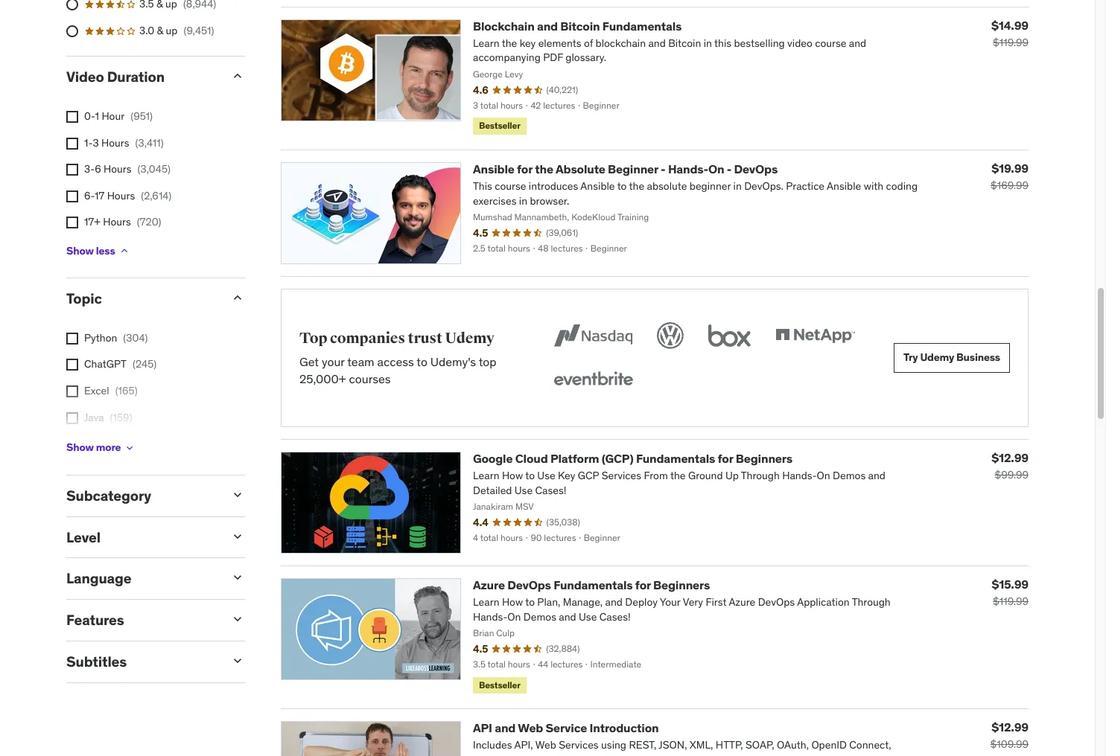 Task type: vqa. For each thing, say whether or not it's contained in the screenshot.
tried
no



Task type: describe. For each thing, give the bounding box(es) containing it.
$12.99 for api and web service introduction
[[992, 720, 1029, 735]]

hour
[[102, 110, 125, 123]]

0 vertical spatial beginners
[[736, 451, 793, 466]]

cloud
[[515, 451, 548, 466]]

$15.99 $119.99
[[992, 577, 1029, 608]]

up
[[166, 24, 178, 37]]

$15.99
[[992, 577, 1029, 592]]

6
[[95, 163, 101, 176]]

udemy inside top companies trust udemy get your team access to udemy's top 25,000+ courses
[[445, 329, 495, 348]]

0-
[[84, 110, 95, 123]]

volkswagen image
[[654, 319, 687, 352]]

3-6 hours (3,045)
[[84, 163, 171, 176]]

$19.99 $169.99
[[991, 161, 1029, 192]]

your
[[322, 355, 345, 370]]

xsmall image inside show less button
[[118, 245, 130, 257]]

nasdaq image
[[551, 319, 636, 352]]

0 vertical spatial fundamentals
[[603, 18, 682, 33]]

1-3 hours (3,411)
[[84, 136, 164, 149]]

google cloud platform (gcp) fundamentals for beginners
[[473, 451, 793, 466]]

team
[[347, 355, 374, 370]]

(245)
[[133, 358, 157, 371]]

top
[[479, 355, 497, 370]]

duration
[[107, 68, 165, 86]]

api
[[473, 721, 492, 736]]

hours for 6-17 hours
[[107, 189, 135, 203]]

xsmall image for python
[[66, 333, 78, 345]]

$169.99
[[991, 179, 1029, 192]]

blockchain and bitcoin fundamentals link
[[473, 18, 682, 33]]

less
[[96, 244, 115, 257]]

netapp image
[[772, 319, 858, 352]]

java (159)
[[84, 411, 132, 424]]

$119.99 for $15.99
[[993, 595, 1029, 608]]

$99.99
[[995, 468, 1029, 482]]

top
[[299, 329, 327, 348]]

access
[[377, 355, 414, 370]]

topic button
[[66, 290, 218, 308]]

0-1 hour (951)
[[84, 110, 153, 123]]

17+
[[84, 216, 100, 229]]

1
[[95, 110, 99, 123]]

2 vertical spatial fundamentals
[[554, 578, 633, 593]]

(720)
[[137, 216, 161, 229]]

language button
[[66, 570, 218, 588]]

$119.99 for $14.99
[[993, 36, 1029, 49]]

top companies trust udemy get your team access to udemy's top 25,000+ courses
[[299, 329, 497, 386]]

2 horizontal spatial for
[[718, 451, 733, 466]]

try udemy business link
[[894, 343, 1010, 373]]

platform
[[550, 451, 599, 466]]

sql
[[84, 437, 104, 451]]

video duration
[[66, 68, 165, 86]]

show for video duration
[[66, 244, 94, 257]]

(3,045)
[[138, 163, 171, 176]]

level
[[66, 529, 100, 547]]

xsmall image for chatgpt
[[66, 359, 78, 371]]

try udemy business
[[904, 351, 1000, 365]]

(304)
[[123, 331, 148, 345]]

python (304)
[[84, 331, 148, 345]]

$12.99 $109.99
[[990, 720, 1029, 752]]

show more button
[[66, 433, 136, 463]]

excel
[[84, 384, 109, 398]]

xsmall image for java
[[66, 412, 78, 424]]

xsmall image for excel (165)
[[66, 386, 78, 398]]

the
[[535, 162, 553, 176]]

python
[[84, 331, 117, 345]]

java
[[84, 411, 104, 424]]

udemy's
[[430, 355, 476, 370]]

$12.99 $99.99
[[992, 451, 1029, 482]]

companies
[[330, 329, 405, 348]]

xsmall image for 17+
[[66, 217, 78, 229]]

show more
[[66, 441, 121, 455]]

service
[[546, 721, 587, 736]]

(951)
[[131, 110, 153, 123]]

show less button
[[66, 236, 130, 266]]

blockchain
[[473, 18, 535, 33]]

try
[[904, 351, 918, 365]]

beginner
[[608, 162, 658, 176]]

1 horizontal spatial for
[[635, 578, 651, 593]]

3-
[[84, 163, 95, 176]]

hours right 17+
[[103, 216, 131, 229]]

more
[[96, 441, 121, 455]]

to
[[417, 355, 428, 370]]

level button
[[66, 529, 218, 547]]

(2,614)
[[141, 189, 172, 203]]

xsmall image inside show more button
[[124, 442, 136, 454]]

features
[[66, 612, 124, 630]]

azure devops fundamentals for beginners
[[473, 578, 710, 593]]



Task type: locate. For each thing, give the bounding box(es) containing it.
1 vertical spatial small image
[[230, 613, 245, 627]]

2 small image from the top
[[230, 613, 245, 627]]

2 show from the top
[[66, 441, 94, 455]]

xsmall image left java
[[66, 412, 78, 424]]

ansible for the absolute beginner - hands-on - devops link
[[473, 162, 778, 176]]

xsmall image left 17+
[[66, 217, 78, 229]]

small image for features
[[230, 613, 245, 627]]

ansible
[[473, 162, 515, 176]]

xsmall image left 6- in the top of the page
[[66, 191, 78, 203]]

2 vertical spatial for
[[635, 578, 651, 593]]

0 vertical spatial $12.99
[[992, 451, 1029, 465]]

4 small image from the top
[[230, 571, 245, 586]]

xsmall image
[[66, 138, 78, 149], [66, 164, 78, 176], [118, 245, 130, 257], [66, 386, 78, 398]]

0 horizontal spatial udemy
[[445, 329, 495, 348]]

0 vertical spatial $119.99
[[993, 36, 1029, 49]]

0 vertical spatial devops
[[734, 162, 778, 176]]

1 show from the top
[[66, 244, 94, 257]]

0 horizontal spatial for
[[517, 162, 533, 176]]

- left hands-
[[661, 162, 666, 176]]

trust
[[408, 329, 442, 348]]

1 vertical spatial $119.99
[[993, 595, 1029, 608]]

for
[[517, 162, 533, 176], [718, 451, 733, 466], [635, 578, 651, 593]]

0 horizontal spatial beginners
[[653, 578, 710, 593]]

subcategory button
[[66, 487, 218, 505]]

xsmall image left excel
[[66, 386, 78, 398]]

1 small image from the top
[[230, 69, 245, 84]]

1 $12.99 from the top
[[992, 451, 1029, 465]]

3.0 & up (9,451)
[[139, 24, 214, 37]]

17
[[95, 189, 104, 203]]

1 vertical spatial devops
[[507, 578, 551, 593]]

0 vertical spatial small image
[[230, 291, 245, 305]]

$19.99
[[992, 161, 1029, 176]]

small image for topic
[[230, 291, 245, 305]]

features button
[[66, 612, 218, 630]]

0 horizontal spatial -
[[661, 162, 666, 176]]

devops right "on"
[[734, 162, 778, 176]]

courses
[[349, 371, 391, 386]]

1 $119.99 from the top
[[993, 36, 1029, 49]]

0 vertical spatial and
[[537, 18, 558, 33]]

(gcp)
[[602, 451, 634, 466]]

and
[[537, 18, 558, 33], [495, 721, 516, 736]]

azure
[[473, 578, 505, 593]]

hours for 3-6 hours
[[104, 163, 132, 176]]

(3,411)
[[135, 136, 164, 149]]

subtitles button
[[66, 653, 218, 671]]

1 horizontal spatial devops
[[734, 162, 778, 176]]

small image for video duration
[[230, 69, 245, 84]]

xsmall image right more
[[124, 442, 136, 454]]

1-
[[84, 136, 93, 149]]

on
[[708, 162, 724, 176]]

devops right azure
[[507, 578, 551, 593]]

1 - from the left
[[661, 162, 666, 176]]

2 - from the left
[[727, 162, 732, 176]]

google
[[473, 451, 513, 466]]

xsmall image left the chatgpt on the left top
[[66, 359, 78, 371]]

xsmall image for 1-3 hours (3,411)
[[66, 138, 78, 149]]

xsmall image left 3-
[[66, 164, 78, 176]]

hours right 17
[[107, 189, 135, 203]]

0 vertical spatial for
[[517, 162, 533, 176]]

hours right 3 at the left top of the page
[[101, 136, 129, 149]]

$109.99
[[990, 738, 1029, 752]]

and left bitcoin
[[537, 18, 558, 33]]

1 vertical spatial fundamentals
[[636, 451, 715, 466]]

small image
[[230, 291, 245, 305], [230, 613, 245, 627]]

video
[[66, 68, 104, 86]]

xsmall image left 1-
[[66, 138, 78, 149]]

$119.99
[[993, 36, 1029, 49], [993, 595, 1029, 608]]

2 $12.99 from the top
[[992, 720, 1029, 735]]

6-
[[84, 189, 95, 203]]

api and web service introduction
[[473, 721, 659, 736]]

xsmall image
[[66, 111, 78, 123], [66, 191, 78, 203], [66, 217, 78, 229], [66, 333, 78, 345], [66, 359, 78, 371], [66, 412, 78, 424], [124, 442, 136, 454]]

small image for subtitles
[[230, 654, 245, 669]]

hours
[[101, 136, 129, 149], [104, 163, 132, 176], [107, 189, 135, 203], [103, 216, 131, 229]]

$12.99 up $109.99
[[992, 720, 1029, 735]]

udemy up udemy's
[[445, 329, 495, 348]]

0 vertical spatial show
[[66, 244, 94, 257]]

$12.99
[[992, 451, 1029, 465], [992, 720, 1029, 735]]

&
[[157, 24, 163, 37]]

language
[[66, 570, 131, 588]]

xsmall image for 3-6 hours (3,045)
[[66, 164, 78, 176]]

3.0
[[139, 24, 154, 37]]

0 horizontal spatial devops
[[507, 578, 551, 593]]

small image
[[230, 69, 245, 84], [230, 488, 245, 503], [230, 529, 245, 544], [230, 571, 245, 586], [230, 654, 245, 669]]

xsmall image left 0-
[[66, 111, 78, 123]]

1 horizontal spatial udemy
[[920, 351, 954, 365]]

video duration button
[[66, 68, 218, 86]]

0 vertical spatial udemy
[[445, 329, 495, 348]]

3 small image from the top
[[230, 529, 245, 544]]

chatgpt (245)
[[84, 358, 157, 371]]

(159)
[[110, 411, 132, 424]]

google cloud platform (gcp) fundamentals for beginners link
[[473, 451, 793, 466]]

1 vertical spatial beginners
[[653, 578, 710, 593]]

$119.99 down $15.99
[[993, 595, 1029, 608]]

eventbrite image
[[551, 364, 636, 397]]

1 vertical spatial for
[[718, 451, 733, 466]]

bitcoin
[[560, 18, 600, 33]]

1 horizontal spatial -
[[727, 162, 732, 176]]

devops
[[734, 162, 778, 176], [507, 578, 551, 593]]

introduction
[[590, 721, 659, 736]]

chatgpt
[[84, 358, 127, 371]]

hours right 6
[[104, 163, 132, 176]]

absolute
[[556, 162, 605, 176]]

and right api
[[495, 721, 516, 736]]

get
[[299, 355, 319, 370]]

25,000+
[[299, 371, 346, 386]]

17+ hours (720)
[[84, 216, 161, 229]]

udemy
[[445, 329, 495, 348], [920, 351, 954, 365]]

topic
[[66, 290, 102, 308]]

web
[[518, 721, 543, 736]]

1 vertical spatial show
[[66, 441, 94, 455]]

api and web service introduction link
[[473, 721, 659, 736]]

2 small image from the top
[[230, 488, 245, 503]]

show left more
[[66, 441, 94, 455]]

$12.99 up $99.99
[[992, 451, 1029, 465]]

azure devops fundamentals for beginners link
[[473, 578, 710, 593]]

3
[[93, 136, 99, 149]]

2 $119.99 from the top
[[993, 595, 1029, 608]]

xsmall image for 0-
[[66, 111, 78, 123]]

show for topic
[[66, 441, 94, 455]]

show
[[66, 244, 94, 257], [66, 441, 94, 455]]

$12.99 inside $12.99 $109.99
[[992, 720, 1029, 735]]

small image for subcategory
[[230, 488, 245, 503]]

$14.99 $119.99
[[992, 18, 1029, 49]]

1 vertical spatial and
[[495, 721, 516, 736]]

hands-
[[668, 162, 708, 176]]

1 vertical spatial $12.99
[[992, 720, 1029, 735]]

show inside show less button
[[66, 244, 94, 257]]

6-17 hours (2,614)
[[84, 189, 172, 203]]

blockchain and bitcoin fundamentals
[[473, 18, 682, 33]]

(9,451)
[[184, 24, 214, 37]]

xsmall image right less
[[118, 245, 130, 257]]

show left less
[[66, 244, 94, 257]]

1 vertical spatial udemy
[[920, 351, 954, 365]]

-
[[661, 162, 666, 176], [727, 162, 732, 176]]

1 horizontal spatial beginners
[[736, 451, 793, 466]]

excel (165)
[[84, 384, 138, 398]]

hours for 1-3 hours
[[101, 136, 129, 149]]

$14.99
[[992, 18, 1029, 33]]

subtitles
[[66, 653, 127, 671]]

5 small image from the top
[[230, 654, 245, 669]]

0 horizontal spatial and
[[495, 721, 516, 736]]

$119.99 inside $15.99 $119.99
[[993, 595, 1029, 608]]

and for bitcoin
[[537, 18, 558, 33]]

udemy right try
[[920, 351, 954, 365]]

business
[[956, 351, 1000, 365]]

xsmall image left python
[[66, 333, 78, 345]]

small image for language
[[230, 571, 245, 586]]

1 small image from the top
[[230, 291, 245, 305]]

small image for level
[[230, 529, 245, 544]]

$119.99 inside $14.99 $119.99
[[993, 36, 1029, 49]]

and for web
[[495, 721, 516, 736]]

- right "on"
[[727, 162, 732, 176]]

xsmall image for 6-
[[66, 191, 78, 203]]

$12.99 for google cloud platform (gcp) fundamentals for beginners
[[992, 451, 1029, 465]]

$119.99 down '$14.99'
[[993, 36, 1029, 49]]

show inside show more button
[[66, 441, 94, 455]]

(165)
[[115, 384, 138, 398]]

box image
[[705, 319, 755, 352]]

1 horizontal spatial and
[[537, 18, 558, 33]]



